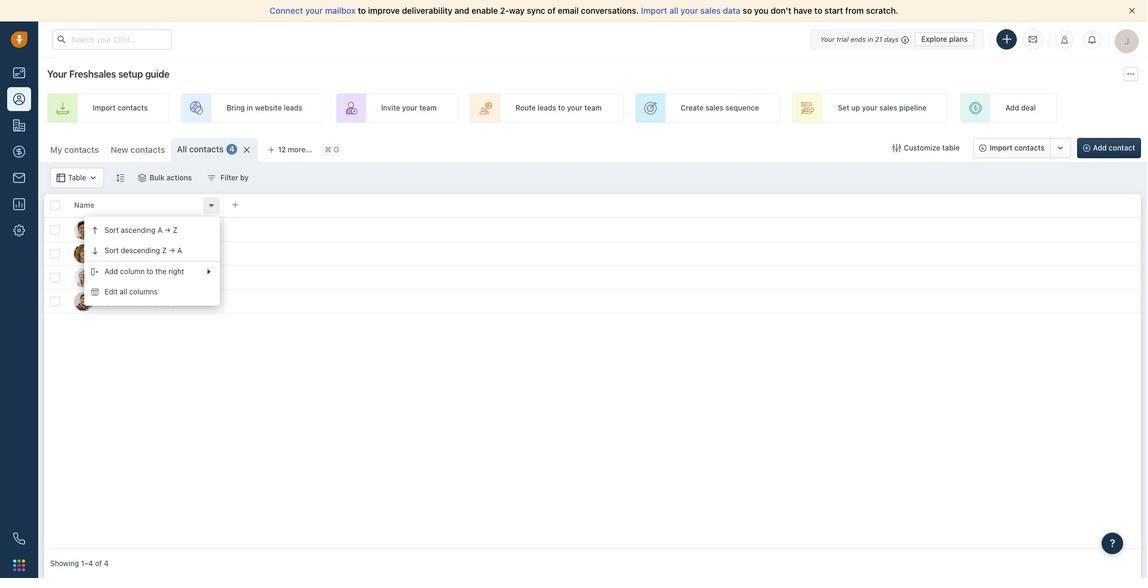 Task type: locate. For each thing, give the bounding box(es) containing it.
phone element
[[7, 527, 31, 551]]

customize table
[[904, 143, 960, 152]]

j image
[[74, 244, 93, 263], [74, 292, 93, 311]]

table button
[[50, 168, 104, 188]]

your freshsales setup guide
[[47, 69, 169, 79]]

container_wx8msf4aqz5i3rn1 image left table
[[57, 174, 65, 182]]

your left "freshsales"
[[47, 69, 67, 79]]

1 vertical spatial your
[[47, 69, 67, 79]]

0 horizontal spatial a
[[158, 226, 162, 235]]

of right sync
[[548, 5, 556, 16]]

all right edit
[[120, 288, 127, 297]]

columns
[[129, 288, 158, 297]]

create
[[681, 104, 704, 113]]

1 vertical spatial →
[[169, 246, 175, 255]]

import contacts down add deal
[[990, 143, 1045, 152]]

→ up right
[[169, 246, 175, 255]]

0 vertical spatial z
[[173, 226, 178, 235]]

add for add column to the right
[[105, 267, 118, 276]]

your for your trial ends in 21 days
[[821, 35, 835, 43]]

1 horizontal spatial a
[[177, 246, 182, 255]]

0 horizontal spatial all
[[120, 288, 127, 297]]

in
[[868, 35, 873, 43], [247, 104, 253, 113]]

to
[[358, 5, 366, 16], [815, 5, 823, 16], [558, 104, 565, 113], [147, 267, 154, 276]]

1 sort from the top
[[105, 226, 119, 235]]

1 vertical spatial of
[[95, 560, 102, 569]]

2 horizontal spatial import
[[990, 143, 1013, 152]]

sampleton
[[119, 248, 161, 258]]

connect your mailbox link
[[270, 5, 358, 16]]

of
[[548, 5, 556, 16], [95, 560, 102, 569]]

0 horizontal spatial your
[[47, 69, 67, 79]]

(sample) for jane sampleton (sample)
[[164, 248, 199, 258]]

menu
[[84, 217, 220, 306]]

import contacts link
[[47, 93, 169, 123]]

contacts down deal
[[1015, 143, 1045, 152]]

1 j image from the top
[[74, 244, 93, 263]]

press space to select this row. row
[[44, 218, 224, 242], [44, 242, 224, 266], [44, 266, 224, 290], [44, 290, 224, 314]]

row group
[[44, 218, 224, 314], [224, 218, 1141, 314]]

trial
[[837, 35, 849, 43]]

container_wx8msf4aqz5i3rn1 image left "filter"
[[207, 174, 216, 182]]

showing 1–4 of 4
[[50, 560, 109, 569]]

to left the
[[147, 267, 154, 276]]

z right calista
[[173, 226, 178, 235]]

filter by button
[[200, 168, 256, 188]]

1–4
[[81, 560, 93, 569]]

1 horizontal spatial add
[[1006, 104, 1019, 113]]

a
[[158, 226, 162, 235], [177, 246, 182, 255]]

import
[[641, 5, 667, 16], [93, 104, 116, 113], [990, 143, 1013, 152]]

1 press space to select this row. row from the top
[[44, 218, 224, 242]]

in left 21
[[868, 35, 873, 43]]

2 sort from the top
[[105, 246, 119, 255]]

s image
[[74, 220, 93, 239]]

leads right website
[[284, 104, 302, 113]]

(sample) for jay patel (sample)
[[136, 296, 171, 306]]

1 horizontal spatial import contacts
[[990, 143, 1045, 152]]

add left contact
[[1093, 143, 1107, 152]]

j image left the "jane" on the top left of page
[[74, 244, 93, 263]]

conversations.
[[581, 5, 639, 16]]

the
[[156, 267, 166, 276]]

in right 'bring'
[[247, 104, 253, 113]]

enable
[[472, 5, 498, 16]]

2 horizontal spatial container_wx8msf4aqz5i3rn1 image
[[893, 144, 901, 152]]

2 press space to select this row. row from the top
[[44, 242, 224, 266]]

0 horizontal spatial of
[[95, 560, 102, 569]]

laura
[[98, 272, 120, 282]]

way
[[509, 5, 525, 16]]

import for import contacts 'link'
[[93, 104, 116, 113]]

phone image
[[13, 533, 25, 545]]

0 vertical spatial →
[[164, 226, 171, 235]]

of right 1–4
[[95, 560, 102, 569]]

1 vertical spatial a
[[177, 246, 182, 255]]

0 vertical spatial a
[[158, 226, 162, 235]]

route leads to your team
[[516, 104, 602, 113]]

add deal
[[1006, 104, 1036, 113]]

add left deal
[[1006, 104, 1019, 113]]

0 horizontal spatial 4
[[104, 560, 109, 569]]

container_wx8msf4aqz5i3rn1 image for customize table
[[893, 144, 901, 152]]

1 horizontal spatial in
[[868, 35, 873, 43]]

sync
[[527, 5, 545, 16]]

0 horizontal spatial container_wx8msf4aqz5i3rn1 image
[[57, 174, 65, 182]]

mailbox
[[325, 5, 356, 16]]

1 vertical spatial j image
[[74, 292, 93, 311]]

to right route
[[558, 104, 565, 113]]

2 vertical spatial import
[[990, 143, 1013, 152]]

0 vertical spatial in
[[868, 35, 873, 43]]

0 vertical spatial import contacts
[[93, 104, 148, 113]]

don't
[[771, 5, 792, 16]]

1 vertical spatial import contacts
[[990, 143, 1045, 152]]

1 horizontal spatial z
[[173, 226, 178, 235]]

2 vertical spatial add
[[105, 267, 118, 276]]

1 vertical spatial z
[[162, 246, 167, 255]]

your
[[305, 5, 323, 16], [681, 5, 698, 16], [402, 104, 418, 113], [567, 104, 583, 113], [862, 104, 878, 113]]

table
[[943, 143, 960, 152]]

container_wx8msf4aqz5i3rn1 image
[[89, 174, 98, 182], [138, 174, 147, 182]]

press space to select this row. row containing jane sampleton (sample)
[[44, 242, 224, 266]]

edit all columns
[[105, 288, 158, 297]]

1 horizontal spatial container_wx8msf4aqz5i3rn1 image
[[138, 174, 147, 182]]

0 horizontal spatial team
[[419, 104, 437, 113]]

container_wx8msf4aqz5i3rn1 image inside customize table button
[[893, 144, 901, 152]]

team
[[419, 104, 437, 113], [585, 104, 602, 113]]

sort ascending a → z menu item
[[84, 221, 220, 241]]

jane
[[98, 248, 117, 258]]

0 vertical spatial all
[[670, 5, 679, 16]]

your right invite
[[402, 104, 418, 113]]

import contacts inside 'link'
[[93, 104, 148, 113]]

import contacts button
[[974, 138, 1051, 158]]

1 vertical spatial add
[[1093, 143, 1107, 152]]

all
[[670, 5, 679, 16], [120, 288, 127, 297]]

data
[[723, 5, 741, 16]]

import down your freshsales setup guide
[[93, 104, 116, 113]]

1 vertical spatial in
[[247, 104, 253, 113]]

your left mailbox
[[305, 5, 323, 16]]

sales left data
[[700, 5, 721, 16]]

0 vertical spatial of
[[548, 5, 556, 16]]

z
[[173, 226, 178, 235], [162, 246, 167, 255]]

sort down spector
[[105, 246, 119, 255]]

z up the
[[162, 246, 167, 255]]

4 cell from the top
[[224, 290, 1141, 313]]

import inside 'link'
[[93, 104, 116, 113]]

leads
[[284, 104, 302, 113], [538, 104, 556, 113]]

0 vertical spatial import
[[641, 5, 667, 16]]

→ inside "menu item"
[[164, 226, 171, 235]]

2 team from the left
[[585, 104, 602, 113]]

patel
[[114, 296, 134, 306]]

all contacts 4
[[177, 144, 234, 154]]

contacts right new
[[131, 145, 165, 155]]

name column header
[[68, 194, 224, 218]]

(sample)
[[161, 224, 196, 235], [164, 248, 199, 258], [149, 272, 184, 282], [136, 296, 171, 306]]

you
[[754, 5, 769, 16]]

4 up filter by
[[230, 145, 234, 154]]

website
[[255, 104, 282, 113]]

→ inside menu item
[[169, 246, 175, 255]]

1 horizontal spatial 4
[[230, 145, 234, 154]]

1 horizontal spatial all
[[670, 5, 679, 16]]

ascending
[[121, 226, 156, 235]]

all left data
[[670, 5, 679, 16]]

1 horizontal spatial your
[[821, 35, 835, 43]]

2 horizontal spatial add
[[1093, 143, 1107, 152]]

2 j image from the top
[[74, 292, 93, 311]]

j image left jay
[[74, 292, 93, 311]]

by
[[240, 173, 249, 182]]

scratch.
[[866, 5, 899, 16]]

cell
[[224, 218, 1141, 241], [224, 242, 1141, 265], [224, 266, 1141, 289], [224, 290, 1141, 313]]

o
[[334, 145, 339, 154]]

0 vertical spatial j image
[[74, 244, 93, 263]]

→ for z
[[164, 226, 171, 235]]

0 horizontal spatial container_wx8msf4aqz5i3rn1 image
[[89, 174, 98, 182]]

edit
[[105, 288, 118, 297]]

0 horizontal spatial z
[[162, 246, 167, 255]]

3 press space to select this row. row from the top
[[44, 266, 224, 290]]

import right conversations.
[[641, 5, 667, 16]]

0 horizontal spatial leads
[[284, 104, 302, 113]]

table
[[68, 174, 86, 183]]

4
[[230, 145, 234, 154], [104, 560, 109, 569]]

connect
[[270, 5, 303, 16]]

0 vertical spatial sort
[[105, 226, 119, 235]]

sort up the "jane" on the top left of page
[[105, 226, 119, 235]]

up
[[852, 104, 860, 113]]

connect your mailbox to improve deliverability and enable 2-way sync of email conversations. import all your sales data so you don't have to start from scratch.
[[270, 5, 899, 16]]

sort descending z → a
[[105, 246, 182, 255]]

jane sampleton (sample) link
[[98, 248, 199, 260]]

sales
[[700, 5, 721, 16], [706, 104, 724, 113], [880, 104, 898, 113]]

container_wx8msf4aqz5i3rn1 image inside filter by button
[[207, 174, 216, 182]]

1 vertical spatial sort
[[105, 246, 119, 255]]

1 horizontal spatial of
[[548, 5, 556, 16]]

contacts
[[118, 104, 148, 113], [1015, 143, 1045, 152], [189, 144, 224, 154], [64, 145, 99, 155], [131, 145, 165, 155]]

filter by
[[221, 173, 249, 182]]

container_wx8msf4aqz5i3rn1 image inside table dropdown button
[[57, 174, 65, 182]]

0 horizontal spatial import contacts
[[93, 104, 148, 113]]

all inside edit all columns menu item
[[120, 288, 127, 297]]

your left trial
[[821, 35, 835, 43]]

close image
[[1129, 8, 1135, 14]]

press space to select this row. row containing laura norda (sample)
[[44, 266, 224, 290]]

0 horizontal spatial add
[[105, 267, 118, 276]]

1 row group from the left
[[44, 218, 224, 314]]

bulk actions
[[150, 173, 192, 182]]

import contacts inside button
[[990, 143, 1045, 152]]

container_wx8msf4aqz5i3rn1 image left customize
[[893, 144, 901, 152]]

0 vertical spatial your
[[821, 35, 835, 43]]

add inside 'menu'
[[105, 267, 118, 276]]

1 vertical spatial all
[[120, 288, 127, 297]]

1 horizontal spatial team
[[585, 104, 602, 113]]

container_wx8msf4aqz5i3rn1 image right table
[[89, 174, 98, 182]]

route
[[516, 104, 536, 113]]

import down add deal link
[[990, 143, 1013, 152]]

add inside button
[[1093, 143, 1107, 152]]

to right mailbox
[[358, 5, 366, 16]]

right
[[168, 267, 184, 276]]

import inside button
[[990, 143, 1013, 152]]

4 press space to select this row. row from the top
[[44, 290, 224, 314]]

grid
[[44, 193, 1141, 550]]

contacts down setup
[[118, 104, 148, 113]]

2 container_wx8msf4aqz5i3rn1 image from the left
[[138, 174, 147, 182]]

0 vertical spatial 4
[[230, 145, 234, 154]]

4 right 1–4
[[104, 560, 109, 569]]

add down the "jane" on the top left of page
[[105, 267, 118, 276]]

1 horizontal spatial container_wx8msf4aqz5i3rn1 image
[[207, 174, 216, 182]]

12 more...
[[278, 145, 312, 154]]

add deal link
[[960, 93, 1058, 123]]

leads right route
[[538, 104, 556, 113]]

new contacts button
[[105, 138, 171, 162], [111, 145, 165, 155]]

0 vertical spatial add
[[1006, 104, 1019, 113]]

your right up
[[862, 104, 878, 113]]

(sample) inside 'link'
[[161, 224, 196, 235]]

→ for a
[[169, 246, 175, 255]]

1 cell from the top
[[224, 218, 1141, 241]]

column
[[120, 267, 145, 276]]

plans
[[949, 34, 968, 43]]

import contacts down setup
[[93, 104, 148, 113]]

container_wx8msf4aqz5i3rn1 image
[[893, 144, 901, 152], [57, 174, 65, 182], [207, 174, 216, 182]]

1 container_wx8msf4aqz5i3rn1 image from the left
[[89, 174, 98, 182]]

0 horizontal spatial import
[[93, 104, 116, 113]]

sort inside menu item
[[105, 246, 119, 255]]

what's new image
[[1061, 36, 1069, 44]]

spector calista (sample)
[[98, 224, 196, 235]]

→ right calista
[[164, 226, 171, 235]]

container_wx8msf4aqz5i3rn1 image left bulk
[[138, 174, 147, 182]]

1 horizontal spatial leads
[[538, 104, 556, 113]]

1 vertical spatial import
[[93, 104, 116, 113]]

your right route
[[567, 104, 583, 113]]

improve
[[368, 5, 400, 16]]

sort for sort descending z → a
[[105, 246, 119, 255]]

sort inside "menu item"
[[105, 226, 119, 235]]

1 vertical spatial 4
[[104, 560, 109, 569]]

press space to select this row. row containing jay patel (sample)
[[44, 290, 224, 314]]



Task type: describe. For each thing, give the bounding box(es) containing it.
my
[[50, 145, 62, 155]]

12
[[278, 145, 286, 154]]

add for add contact
[[1093, 143, 1107, 152]]

add contact button
[[1077, 138, 1141, 158]]

explore
[[922, 34, 948, 43]]

contacts inside import contacts 'link'
[[118, 104, 148, 113]]

invite
[[381, 104, 400, 113]]

contacts right the my
[[64, 145, 99, 155]]

norda
[[122, 272, 146, 282]]

1 team from the left
[[419, 104, 437, 113]]

my contacts
[[50, 145, 99, 155]]

set
[[838, 104, 850, 113]]

so
[[743, 5, 752, 16]]

0 horizontal spatial in
[[247, 104, 253, 113]]

filter
[[221, 173, 238, 182]]

press space to select this row. row containing spector calista (sample)
[[44, 218, 224, 242]]

customize table button
[[885, 138, 968, 158]]

style_myh0__igzzd8unmi image
[[116, 174, 124, 182]]

set up your sales pipeline link
[[793, 93, 948, 123]]

to left start
[[815, 5, 823, 16]]

1 leads from the left
[[284, 104, 302, 113]]

create sales sequence link
[[635, 93, 781, 123]]

contacts right 'all'
[[189, 144, 224, 154]]

new
[[111, 145, 128, 155]]

add for add deal
[[1006, 104, 1019, 113]]

laura norda (sample) link
[[98, 272, 184, 284]]

container_wx8msf4aqz5i3rn1 image inside bulk actions button
[[138, 174, 147, 182]]

bulk
[[150, 173, 165, 182]]

setup
[[118, 69, 143, 79]]

invite your team
[[381, 104, 437, 113]]

deal
[[1021, 104, 1036, 113]]

set up your sales pipeline
[[838, 104, 927, 113]]

import contacts for import contacts 'link'
[[93, 104, 148, 113]]

bring in website leads
[[227, 104, 302, 113]]

sort ascending a → z
[[105, 226, 178, 235]]

pipeline
[[900, 104, 927, 113]]

sort descending z → a menu item
[[84, 241, 220, 261]]

spector
[[98, 224, 129, 235]]

contact
[[1109, 143, 1135, 152]]

customize
[[904, 143, 941, 152]]

edit all columns menu item
[[84, 282, 220, 302]]

2 cell from the top
[[224, 242, 1141, 265]]

your trial ends in 21 days
[[821, 35, 899, 43]]

1 horizontal spatial import
[[641, 5, 667, 16]]

explore plans
[[922, 34, 968, 43]]

deliverability
[[402, 5, 453, 16]]

z inside menu item
[[162, 246, 167, 255]]

invite your team link
[[336, 93, 458, 123]]

your for your freshsales setup guide
[[47, 69, 67, 79]]

have
[[794, 5, 812, 16]]

⌘
[[325, 145, 332, 154]]

calista
[[131, 224, 158, 235]]

grid containing spector calista (sample)
[[44, 193, 1141, 550]]

start
[[825, 5, 843, 16]]

descending
[[121, 246, 160, 255]]

j image for jay patel (sample)
[[74, 292, 93, 311]]

all contacts link
[[177, 143, 224, 155]]

z inside "menu item"
[[173, 226, 178, 235]]

⌘ o
[[325, 145, 339, 154]]

12 more... button
[[261, 142, 319, 158]]

explore plans link
[[915, 32, 975, 46]]

add column to the right
[[105, 267, 184, 276]]

days
[[884, 35, 899, 43]]

Search your CRM... text field
[[53, 29, 172, 50]]

21
[[875, 35, 883, 43]]

name row
[[44, 194, 224, 218]]

jay
[[98, 296, 112, 306]]

4 inside "all contacts 4"
[[230, 145, 234, 154]]

add contact
[[1093, 143, 1135, 152]]

import for import contacts button
[[990, 143, 1013, 152]]

(sample) for spector calista (sample)
[[161, 224, 196, 235]]

all
[[177, 144, 187, 154]]

j image for jane sampleton (sample)
[[74, 244, 93, 263]]

freshworks switcher image
[[13, 560, 25, 572]]

l image
[[74, 268, 93, 287]]

bulk actions button
[[130, 168, 200, 188]]

sequence
[[726, 104, 759, 113]]

bring
[[227, 104, 245, 113]]

container_wx8msf4aqz5i3rn1 image inside table dropdown button
[[89, 174, 98, 182]]

actions
[[167, 173, 192, 182]]

sales left pipeline
[[880, 104, 898, 113]]

new contacts
[[111, 145, 165, 155]]

sort for sort ascending a → z
[[105, 226, 119, 235]]

create sales sequence
[[681, 104, 759, 113]]

email
[[558, 5, 579, 16]]

import contacts for import contacts button
[[990, 143, 1045, 152]]

from
[[846, 5, 864, 16]]

sales right create
[[706, 104, 724, 113]]

bring in website leads link
[[181, 93, 324, 123]]

showing
[[50, 560, 79, 569]]

menu containing sort ascending a → z
[[84, 217, 220, 306]]

jay patel (sample) link
[[98, 296, 171, 307]]

2 leads from the left
[[538, 104, 556, 113]]

container_wx8msf4aqz5i3rn1 image for table
[[57, 174, 65, 182]]

send email image
[[1029, 34, 1037, 44]]

your left data
[[681, 5, 698, 16]]

laura norda (sample)
[[98, 272, 184, 282]]

3 cell from the top
[[224, 266, 1141, 289]]

freshsales
[[69, 69, 116, 79]]

spector calista (sample) link
[[98, 224, 196, 236]]

2 row group from the left
[[224, 218, 1141, 314]]

and
[[455, 5, 469, 16]]

a inside "menu item"
[[158, 226, 162, 235]]

import contacts group
[[974, 138, 1071, 158]]

jane sampleton (sample)
[[98, 248, 199, 258]]

to inside 'menu'
[[147, 267, 154, 276]]

row group containing spector calista (sample)
[[44, 218, 224, 314]]

contacts inside import contacts button
[[1015, 143, 1045, 152]]

more...
[[288, 145, 312, 154]]

(sample) for laura norda (sample)
[[149, 272, 184, 282]]

a inside menu item
[[177, 246, 182, 255]]



Task type: vqa. For each thing, say whether or not it's contained in the screenshot.
Thu
no



